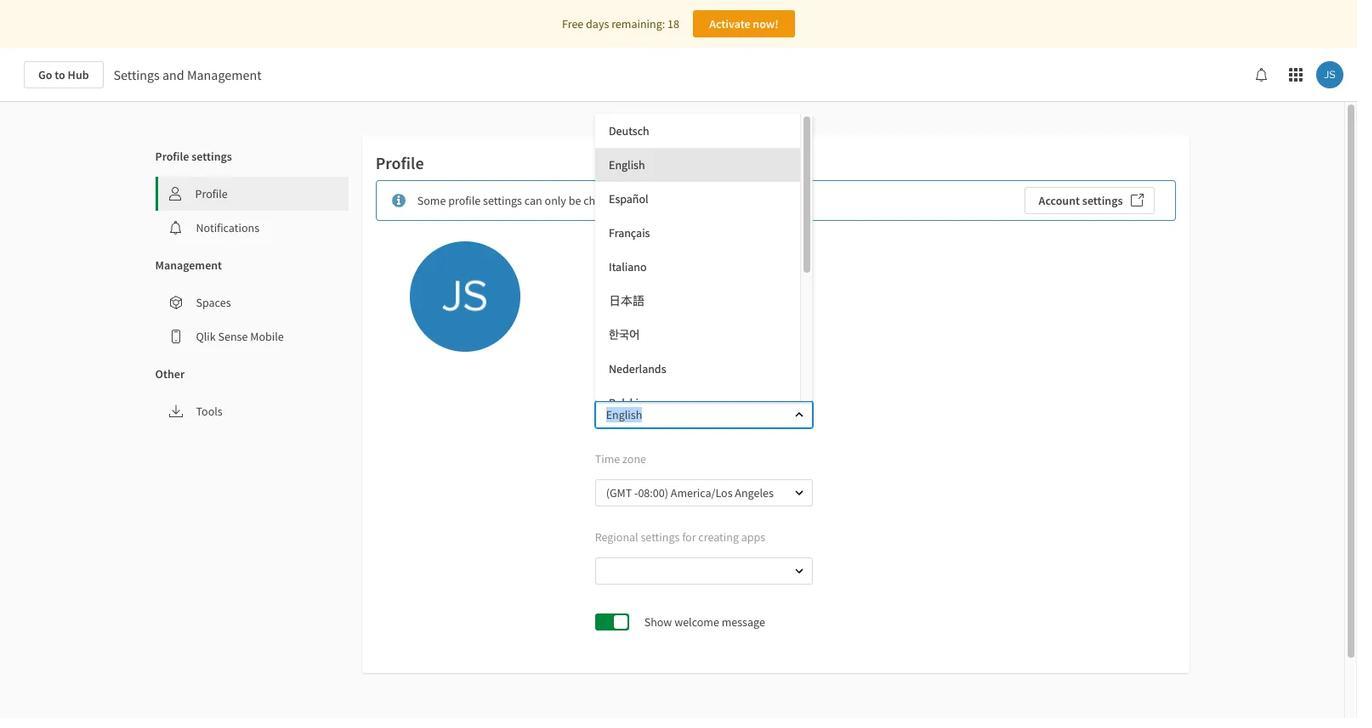 Task type: describe. For each thing, give the bounding box(es) containing it.
zone
[[623, 452, 646, 467]]

0 vertical spatial management
[[187, 66, 262, 83]]

jacob simon image
[[410, 242, 520, 352]]

2 horizontal spatial profile
[[376, 152, 424, 174]]

and
[[162, 66, 184, 83]]

activate now!
[[710, 16, 779, 31]]

2 account from the left
[[1039, 193, 1080, 208]]

0 horizontal spatial profile
[[155, 149, 189, 164]]

profile
[[448, 193, 481, 208]]

now!
[[753, 16, 779, 31]]

notifications
[[196, 220, 259, 236]]

for
[[682, 530, 696, 545]]

한국어
[[609, 327, 640, 343]]

qlik sense mobile link
[[155, 320, 348, 354]]

settings
[[114, 66, 160, 83]]

to
[[55, 67, 65, 83]]

other
[[155, 367, 185, 382]]

be
[[569, 193, 581, 208]]

spaces link
[[155, 286, 348, 320]]

qlik
[[196, 329, 216, 344]]

polski
[[609, 396, 639, 411]]

notifications link
[[155, 211, 348, 245]]

free days remaining: 18
[[562, 16, 680, 31]]

jacob simon image
[[1317, 61, 1344, 88]]

profile link
[[158, 177, 348, 211]]

spaces
[[196, 295, 231, 310]]

go to hub
[[38, 67, 89, 83]]

deutsch
[[609, 123, 650, 139]]

nederlands
[[609, 362, 666, 377]]

changed
[[584, 193, 626, 208]]

mobile
[[250, 329, 284, 344]]

go
[[38, 67, 52, 83]]

alert containing some profile settings can only be changed in your account settings.
[[376, 180, 1176, 221]]

list box containing deutsch
[[595, 114, 813, 420]]

profile settings
[[155, 149, 232, 164]]

hub
[[68, 67, 89, 83]]

qlik sense mobile
[[196, 329, 284, 344]]

time
[[595, 452, 620, 467]]

your
[[641, 193, 663, 208]]

name
[[595, 244, 625, 259]]

show
[[644, 615, 672, 631]]

close image
[[794, 410, 804, 420]]

open image
[[794, 488, 804, 499]]

some
[[417, 193, 446, 208]]

profile inside profile link
[[195, 186, 228, 202]]

jacob
[[595, 267, 629, 284]]



Task type: vqa. For each thing, say whether or not it's contained in the screenshot.
Arabic (Algeria) at the bottom
no



Task type: locate. For each thing, give the bounding box(es) containing it.
account
[[666, 193, 706, 208], [1039, 193, 1080, 208]]

profile up notifications
[[195, 186, 228, 202]]

management
[[187, 66, 262, 83], [155, 258, 222, 273]]

only
[[545, 193, 566, 208]]

français
[[609, 225, 650, 241]]

email
[[595, 309, 623, 324]]

1 horizontal spatial profile
[[195, 186, 228, 202]]

simonjacob477@gmail.com
[[595, 332, 753, 349]]

name jacob simon
[[595, 244, 669, 284]]

free
[[562, 16, 584, 31]]

apps
[[742, 530, 766, 545]]

None text field
[[597, 401, 780, 429]]

0 horizontal spatial account
[[666, 193, 706, 208]]

days
[[586, 16, 609, 31]]

show welcome message
[[644, 615, 765, 631]]

welcome
[[675, 615, 720, 631]]

creating
[[699, 530, 739, 545]]

settings for regional settings for creating apps
[[641, 530, 680, 545]]

profile down and
[[155, 149, 189, 164]]

in
[[629, 193, 638, 208]]

español
[[609, 191, 649, 207]]

tools link
[[155, 395, 348, 429]]

simon
[[632, 267, 669, 284]]

some profile settings can only be changed in your account settings.
[[417, 193, 750, 208]]

None text field
[[597, 480, 780, 507], [597, 558, 780, 586], [597, 480, 780, 507], [597, 558, 780, 586]]

settings for account settings
[[1083, 193, 1123, 208]]

1 account from the left
[[666, 193, 706, 208]]

account settings
[[1039, 193, 1123, 208]]

language
[[644, 373, 690, 389]]

time zone
[[595, 452, 646, 467]]

settings
[[192, 149, 232, 164], [483, 193, 522, 208], [1083, 193, 1123, 208], [641, 530, 680, 545]]

日本語
[[609, 293, 645, 309]]

italiano
[[609, 259, 647, 275]]

email simonjacob477@gmail.com
[[595, 309, 753, 349]]

preferred language
[[595, 373, 690, 389]]

settings inside account settings link
[[1083, 193, 1123, 208]]

1 vertical spatial management
[[155, 258, 222, 273]]

sense
[[218, 329, 248, 344]]

tools
[[196, 404, 223, 419]]

profile
[[155, 149, 189, 164], [376, 152, 424, 174], [195, 186, 228, 202]]

management right and
[[187, 66, 262, 83]]

activate now! link
[[693, 10, 795, 37]]

go to hub link
[[24, 61, 103, 88]]

1 horizontal spatial account
[[1039, 193, 1080, 208]]

list box
[[595, 114, 813, 420]]

english
[[609, 157, 645, 173]]

message
[[722, 615, 765, 631]]

open image
[[794, 567, 804, 577]]

remaining:
[[612, 16, 665, 31]]

18
[[668, 16, 680, 31]]

profile up some
[[376, 152, 424, 174]]

settings for profile settings
[[192, 149, 232, 164]]

can
[[525, 193, 542, 208]]

account settings link
[[1025, 187, 1155, 214]]

regional
[[595, 530, 639, 545]]

settings.
[[708, 193, 750, 208]]

settings and management
[[114, 66, 262, 83]]

alert
[[376, 180, 1176, 221]]

regional settings for creating apps
[[595, 530, 766, 545]]

activate
[[710, 16, 751, 31]]

management up spaces
[[155, 258, 222, 273]]

preferred
[[595, 373, 642, 389]]



